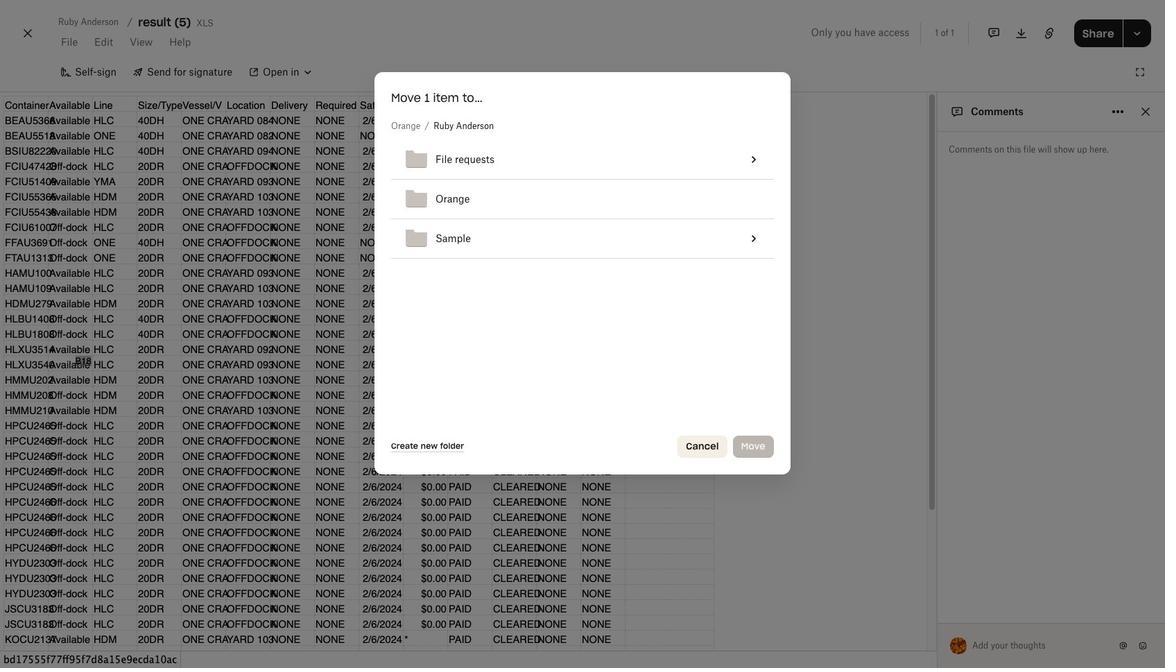 Task type: locate. For each thing, give the bounding box(es) containing it.
template stateless image for first row from the top
[[746, 152, 763, 168]]

template stateless image for 3rd row from the top
[[746, 231, 763, 247]]

2 row from the top
[[391, 180, 775, 220]]

row
[[391, 140, 775, 180], [391, 180, 775, 220], [391, 220, 775, 259]]

1 vertical spatial template stateless image
[[746, 231, 763, 247]]

row group
[[391, 140, 775, 259]]

dialog
[[375, 72, 791, 474]]

1 template stateless image from the top
[[746, 152, 763, 168]]

close image
[[19, 22, 36, 44]]

0 vertical spatial template stateless image
[[746, 152, 763, 168]]

template stateless image
[[746, 152, 763, 168], [746, 231, 763, 247]]

2 template stateless image from the top
[[746, 231, 763, 247]]

add your thoughts image
[[974, 639, 1105, 654]]

table
[[391, 140, 775, 259]]

cell
[[713, 140, 735, 180], [735, 140, 775, 180], [729, 180, 752, 220], [752, 180, 775, 220], [713, 220, 735, 259], [735, 220, 775, 259]]



Task type: vqa. For each thing, say whether or not it's contained in the screenshot.
second Template Stateless image from the top of the page
yes



Task type: describe. For each thing, give the bounding box(es) containing it.
3 row from the top
[[391, 220, 775, 259]]

close right sidebar image
[[1138, 103, 1155, 120]]

1 row from the top
[[391, 140, 775, 180]]

Add your thoughts text field
[[974, 635, 1116, 657]]



